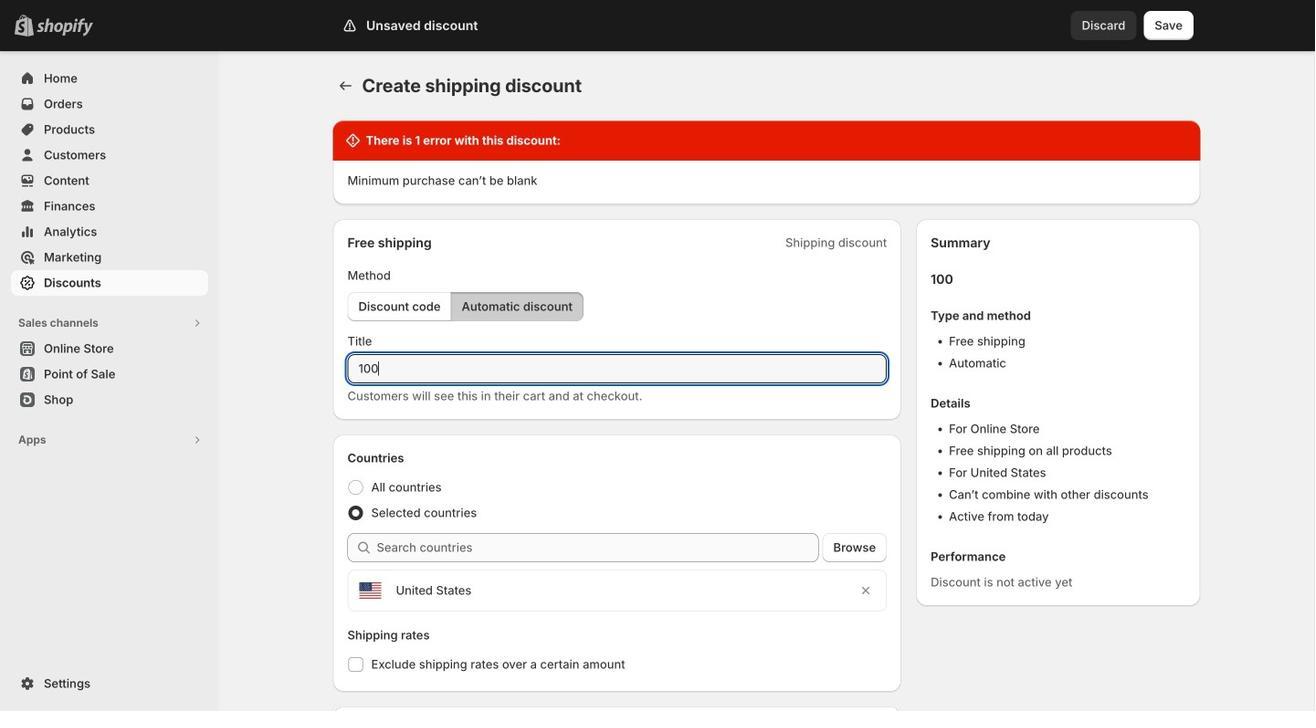 Task type: describe. For each thing, give the bounding box(es) containing it.
Search countries text field
[[377, 534, 819, 563]]



Task type: locate. For each thing, give the bounding box(es) containing it.
shopify image
[[37, 18, 93, 36]]

None text field
[[348, 355, 888, 384]]



Task type: vqa. For each thing, say whether or not it's contained in the screenshot.
Shopify image
yes



